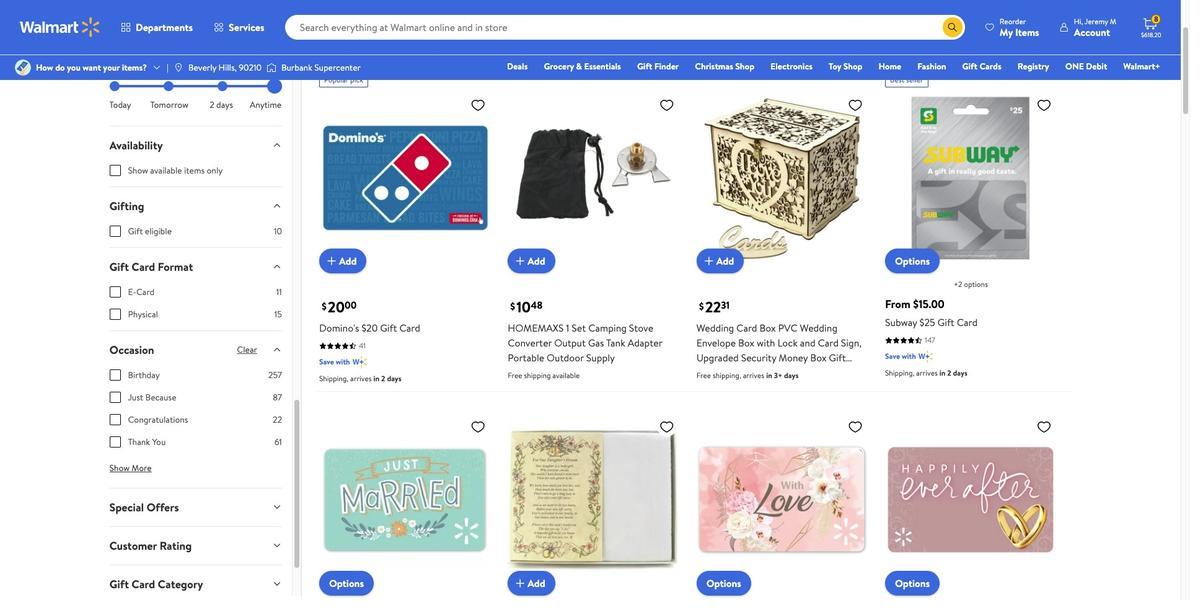 Task type: describe. For each thing, give the bounding box(es) containing it.
online
[[413, 56, 439, 70]]

1 horizontal spatial 10
[[517, 297, 531, 318]]

shipping
[[524, 370, 551, 381]]

elegant flowers with love walmart gift card image
[[697, 414, 868, 586]]

add for 20
[[339, 254, 357, 268]]

add to favorites list, from the bride's parents to the groom poetry wedding handkerchief image
[[660, 419, 674, 435]]

2 free from the left
[[697, 370, 711, 381]]

days inside how fast do you want your order? option group
[[216, 98, 233, 111]]

walmart image
[[20, 17, 100, 37]]

domino's $20 gift card image
[[319, 92, 491, 264]]

card inside dropdown button
[[132, 259, 155, 274]]

shipping, for domino's $20 gift card
[[319, 374, 349, 384]]

$ 10 48
[[510, 297, 543, 318]]

 image for burbank
[[267, 61, 276, 74]]

257
[[268, 369, 282, 381]]

0 horizontal spatial &
[[418, 30, 427, 47]]

best seller
[[890, 74, 924, 85]]

$15.00
[[913, 297, 945, 312]]

3+
[[774, 370, 783, 381]]

cards for gift cards in gifts & registry (41)
[[341, 30, 373, 47]]

save with for subway $25 gift card
[[885, 351, 916, 362]]

items
[[184, 164, 205, 177]]

147
[[925, 335, 936, 346]]

output
[[554, 336, 586, 350]]

48
[[531, 299, 543, 312]]

occasion group
[[109, 369, 282, 458]]

$618.20
[[1141, 30, 1162, 39]]

grocery & essentials
[[544, 60, 621, 73]]

walmart+ link
[[1118, 60, 1166, 73]]

shop for toy shop
[[844, 60, 863, 73]]

fashion
[[918, 60, 947, 73]]

card inside "from $15.00 subway $25 gift card"
[[957, 316, 978, 330]]

baby
[[735, 381, 756, 395]]

Tomorrow radio
[[164, 81, 174, 91]]

how
[[36, 61, 53, 74]]

options
[[964, 279, 988, 290]]

2 for subway $25 gift card
[[948, 368, 952, 379]]

congratulations
[[128, 413, 188, 426]]

gift right the $20 on the left
[[380, 321, 397, 335]]

electronics
[[771, 60, 813, 73]]

box left pvc
[[760, 321, 776, 335]]

homemaxs 1 set camping stove converter output gas tank adapter portable outdoor supply free shipping available
[[508, 321, 662, 381]]

0 horizontal spatial wedding
[[697, 321, 734, 335]]

shipping, arrives in 2 days for subway $25 gift card
[[885, 368, 968, 379]]

1 horizontal spatial wedding
[[753, 366, 791, 380]]

price
[[317, 56, 339, 70]]

show available items only
[[128, 164, 223, 177]]

20
[[328, 297, 345, 318]]

41
[[359, 341, 366, 351]]

items
[[1016, 25, 1040, 39]]

walmart plus image
[[353, 356, 367, 369]]

add for 10
[[528, 254, 546, 268]]

1 horizontal spatial registry
[[1018, 60, 1050, 73]]

add to cart image for 22
[[702, 254, 717, 269]]

with inside wedding card box pvc wedding envelope box with lock and card sign, upgraded security money box gift card box for wedding reception birthday baby shower graduation party supplies
[[757, 336, 775, 350]]

save for subway $25 gift card
[[885, 351, 900, 362]]

home link
[[873, 60, 907, 73]]

money
[[779, 351, 808, 365]]

just because
[[128, 391, 176, 403]]

availability
[[109, 137, 163, 153]]

show more
[[109, 462, 152, 474]]

one debit link
[[1060, 60, 1113, 73]]

one debit
[[1066, 60, 1108, 73]]

from the bride's parents to the groom poetry wedding handkerchief image
[[508, 414, 679, 586]]

card inside group
[[136, 286, 155, 298]]

tomorrow
[[150, 98, 188, 111]]

offers
[[147, 500, 179, 515]]

occasion button
[[100, 331, 292, 369]]

adapter
[[628, 336, 662, 350]]

gift for gift cards
[[963, 60, 978, 73]]

gift card format
[[109, 259, 193, 274]]

arrives for domino's $20 gift card
[[350, 374, 372, 384]]

essentials
[[584, 60, 621, 73]]

0 vertical spatial registry
[[430, 30, 475, 47]]

|
[[167, 61, 169, 74]]

you
[[152, 436, 166, 448]]

you
[[67, 61, 81, 74]]

in left 3+ at the bottom right of the page
[[766, 370, 772, 381]]

fashion link
[[912, 60, 952, 73]]

in left 'gifts'
[[376, 30, 386, 47]]

just
[[128, 391, 143, 403]]

reorder
[[1000, 16, 1026, 26]]

birthday inside occasion group
[[128, 369, 160, 381]]

options link for just married aqua walmart gift card image
[[319, 571, 374, 596]]

gifting
[[109, 198, 144, 214]]

gas
[[588, 336, 604, 350]]

 image for beverly
[[174, 63, 183, 73]]

show for show more
[[109, 462, 130, 474]]

add for 22
[[717, 254, 734, 268]]

box up reception
[[811, 351, 827, 365]]

special offers button
[[100, 488, 292, 526]]

gift cards link
[[957, 60, 1007, 73]]

gift card format tab
[[100, 248, 292, 286]]

my
[[1000, 25, 1013, 39]]

gift for gift card format
[[109, 259, 129, 274]]

upgraded
[[697, 351, 739, 365]]

popular pick
[[324, 74, 363, 85]]

22 inside occasion group
[[273, 413, 282, 426]]

supercenter
[[314, 61, 361, 74]]

0 vertical spatial available
[[150, 164, 182, 177]]

special
[[109, 500, 144, 515]]

available inside homemaxs 1 set camping stove converter output gas tank adapter portable outdoor supply free shipping available
[[553, 370, 580, 381]]

$ for 10
[[510, 299, 515, 313]]

options for the elegant flowers with love walmart gift card image on the bottom of the page
[[707, 577, 741, 590]]

sign,
[[841, 336, 862, 350]]

m
[[1110, 16, 1117, 26]]

00
[[345, 299, 357, 312]]

gift finder link
[[632, 60, 685, 73]]

walmart+
[[1124, 60, 1161, 73]]

31
[[721, 299, 730, 312]]

options for subway $25 gift card 'image'
[[895, 255, 930, 268]]

for
[[738, 366, 751, 380]]

options link for subway $25 gift card 'image'
[[885, 249, 940, 274]]

birthday inside wedding card box pvc wedding envelope box with lock and card sign, upgraded security money box gift card box for wedding reception birthday baby shower graduation party supplies
[[697, 381, 733, 395]]

gift inside "from $15.00 subway $25 gift card"
[[938, 316, 955, 330]]

legal information image
[[444, 58, 454, 68]]

because
[[145, 391, 176, 403]]

reception
[[793, 366, 837, 380]]

occasion
[[109, 342, 154, 358]]

box up security
[[738, 336, 755, 350]]

price when purchased online
[[317, 56, 439, 70]]

grocery
[[544, 60, 574, 73]]

how fast do you want your order? option group
[[109, 81, 282, 111]]

category
[[158, 576, 203, 592]]

8
[[1154, 14, 1159, 24]]

burbank
[[281, 61, 312, 74]]

2 days
[[210, 98, 233, 111]]

gift for gift card category
[[109, 576, 129, 592]]

registry link
[[1012, 60, 1055, 73]]



Task type: vqa. For each thing, say whether or not it's contained in the screenshot.
Save
yes



Task type: locate. For each thing, give the bounding box(es) containing it.
arrives down security
[[743, 370, 765, 381]]

add to favorites list, homemaxs 1 set camping stove converter output gas tank adapter portable outdoor supply image
[[660, 97, 674, 113]]

0 vertical spatial &
[[418, 30, 427, 47]]

e-card
[[128, 286, 155, 298]]

0 horizontal spatial free
[[508, 370, 522, 381]]

gift eligible
[[128, 225, 172, 237]]

in down "from $15.00 subway $25 gift card"
[[940, 368, 946, 379]]

options link for happily ever after walmart gift card image
[[885, 571, 940, 596]]

popular
[[324, 74, 349, 85]]

in down domino's $20 gift card at left
[[374, 374, 380, 384]]

 image right the |
[[174, 63, 183, 73]]

save for domino's $20 gift card
[[319, 357, 334, 367]]

availability button
[[100, 126, 292, 164]]

walmart plus image
[[919, 351, 933, 363]]

today
[[109, 98, 131, 111]]

add to favorites list, wedding card box pvc wedding envelope box with lock and card sign, upgraded security money box gift card box for wedding reception birthday baby shower graduation party supplies image
[[848, 97, 863, 113]]

gift up e-
[[109, 259, 129, 274]]

gift card format group
[[109, 286, 282, 330]]

1 horizontal spatial 2
[[381, 374, 385, 384]]

free shipping, arrives in 3+ days
[[697, 370, 799, 381]]

1 free from the left
[[508, 370, 522, 381]]

$ left 31
[[699, 299, 704, 313]]

None range field
[[109, 85, 282, 87]]

0 vertical spatial show
[[128, 164, 148, 177]]

shop right the toy
[[844, 60, 863, 73]]

customer rating
[[109, 538, 192, 553]]

card up security
[[737, 321, 757, 335]]

from
[[885, 297, 911, 312]]

2 inside how fast do you want your order? option group
[[210, 98, 214, 111]]

add button for 20
[[319, 249, 367, 274]]

1 horizontal spatial save
[[885, 351, 900, 362]]

0 horizontal spatial birthday
[[128, 369, 160, 381]]

gifts
[[389, 30, 415, 47]]

card down +2 options
[[957, 316, 978, 330]]

want
[[83, 61, 101, 74]]

thank you
[[128, 436, 166, 448]]

card up e-card
[[132, 259, 155, 274]]

only
[[207, 164, 223, 177]]

& right 'gifts'
[[418, 30, 427, 47]]

card right the $20 on the left
[[400, 321, 420, 335]]

$ inside $ 20 00
[[322, 299, 327, 313]]

Search search field
[[285, 15, 965, 40]]

stove
[[629, 321, 654, 335]]

gift down customer at the left bottom of page
[[109, 576, 129, 592]]

1 horizontal spatial 22
[[705, 297, 721, 318]]

cards down my
[[980, 60, 1002, 73]]

supplies
[[697, 396, 732, 410]]

shop for christmas shop
[[736, 60, 755, 73]]

lock
[[778, 336, 798, 350]]

card up physical
[[136, 286, 155, 298]]

shipping, down domino's in the bottom of the page
[[319, 374, 349, 384]]

1 vertical spatial &
[[576, 60, 582, 73]]

free inside homemaxs 1 set camping stove converter output gas tank adapter portable outdoor supply free shipping available
[[508, 370, 522, 381]]

hills,
[[219, 61, 237, 74]]

save with left walmart plus image at the bottom right of the page
[[885, 351, 916, 362]]

just married aqua walmart gift card image
[[319, 414, 491, 586]]

options for just married aqua walmart gift card image
[[329, 577, 364, 590]]

shipping,
[[713, 370, 741, 381]]

add to favorites list, happily ever after walmart gift card image
[[1037, 419, 1052, 435]]

10 up homemaxs
[[517, 297, 531, 318]]

$ for 20
[[322, 299, 327, 313]]

options link
[[885, 249, 940, 274], [319, 571, 374, 596], [697, 571, 751, 596], [885, 571, 940, 596]]

1 horizontal spatial $
[[510, 299, 515, 313]]

card left category
[[132, 576, 155, 592]]

1 vertical spatial show
[[109, 462, 130, 474]]

format
[[158, 259, 193, 274]]

wedding up shower
[[753, 366, 791, 380]]

availability tab
[[100, 126, 292, 164]]

subway $25 gift card image
[[885, 92, 1057, 264]]

gift right $25
[[938, 316, 955, 330]]

one
[[1066, 60, 1084, 73]]

1 vertical spatial cards
[[980, 60, 1002, 73]]

0 horizontal spatial 2
[[210, 98, 214, 111]]

sort and filter section element
[[95, 0, 1087, 16]]

save
[[885, 351, 900, 362], [319, 357, 334, 367]]

eligible
[[145, 225, 172, 237]]

1 horizontal spatial birthday
[[697, 381, 733, 395]]

gift inside wedding card box pvc wedding envelope box with lock and card sign, upgraded security money box gift card box for wedding reception birthday baby shower graduation party supplies
[[829, 351, 846, 365]]

wedding card box pvc wedding envelope box with lock and card sign, upgraded security money box gift card box for wedding reception birthday baby shower graduation party supplies image
[[697, 92, 868, 264]]

2 horizontal spatial arrives
[[917, 368, 938, 379]]

2 horizontal spatial  image
[[267, 61, 276, 74]]

22 up the envelope
[[705, 297, 721, 318]]

$ inside $ 10 48
[[510, 299, 515, 313]]

0 horizontal spatial shipping,
[[319, 374, 349, 384]]

save with for domino's $20 gift card
[[319, 357, 350, 367]]

1 horizontal spatial save with
[[885, 351, 916, 362]]

hi,
[[1074, 16, 1083, 26]]

2 horizontal spatial 2
[[948, 368, 952, 379]]

wedding up the and
[[800, 321, 838, 335]]

happily ever after walmart gift card image
[[885, 414, 1057, 586]]

add button for 22
[[697, 249, 744, 274]]

grocery & essentials link
[[538, 60, 627, 73]]

from $15.00 subway $25 gift card
[[885, 297, 978, 330]]

gift down sign, at the right bottom of the page
[[829, 351, 846, 365]]

thank
[[128, 436, 150, 448]]

1 vertical spatial registry
[[1018, 60, 1050, 73]]

0 horizontal spatial  image
[[15, 60, 31, 76]]

with left walmart plus image at the bottom right of the page
[[902, 351, 916, 362]]

wedding
[[697, 321, 734, 335], [800, 321, 838, 335], [753, 366, 791, 380]]

0 horizontal spatial save with
[[319, 357, 350, 367]]

save left walmart plus icon
[[319, 357, 334, 367]]

save left walmart plus image at the bottom right of the page
[[885, 351, 900, 362]]

services
[[229, 20, 265, 34]]

reorder my items
[[1000, 16, 1040, 39]]

gift inside dropdown button
[[109, 259, 129, 274]]

arrives for subway $25 gift card
[[917, 368, 938, 379]]

show more button
[[100, 458, 162, 478]]

 image
[[15, 60, 31, 76], [267, 61, 276, 74], [174, 63, 183, 73]]

christmas
[[695, 60, 733, 73]]

2 horizontal spatial with
[[902, 351, 916, 362]]

best
[[890, 74, 905, 85]]

birthday up just
[[128, 369, 160, 381]]

0 vertical spatial cards
[[341, 30, 373, 47]]

1 $ from the left
[[322, 299, 327, 313]]

61
[[274, 436, 282, 448]]

special offers
[[109, 500, 179, 515]]

1 horizontal spatial free
[[697, 370, 711, 381]]

0 horizontal spatial $
[[322, 299, 327, 313]]

beverly
[[188, 61, 217, 74]]

show
[[128, 164, 148, 177], [109, 462, 130, 474]]

jeremy
[[1085, 16, 1108, 26]]

0 horizontal spatial cards
[[341, 30, 373, 47]]

birthday up supplies
[[697, 381, 733, 395]]

1 horizontal spatial with
[[757, 336, 775, 350]]

hi, jeremy m account
[[1074, 16, 1117, 39]]

search icon image
[[948, 22, 958, 32]]

0 horizontal spatial shipping, arrives in 2 days
[[319, 374, 402, 384]]

0 horizontal spatial available
[[150, 164, 182, 177]]

with up security
[[757, 336, 775, 350]]

None radio
[[218, 81, 228, 91]]

available down 'outdoor'
[[553, 370, 580, 381]]

gift card category
[[109, 576, 203, 592]]

gift card format button
[[100, 248, 292, 286]]

2 horizontal spatial wedding
[[800, 321, 838, 335]]

with for subway $25 gift card
[[902, 351, 916, 362]]

add to favorites list, subway $25 gift card image
[[1037, 97, 1052, 113]]

0 horizontal spatial with
[[336, 357, 350, 367]]

cards for gift cards
[[980, 60, 1002, 73]]

0 horizontal spatial shop
[[736, 60, 755, 73]]

 image for how
[[15, 60, 31, 76]]

0 horizontal spatial save
[[319, 357, 334, 367]]

gifting button
[[100, 187, 292, 225]]

rating
[[160, 538, 192, 553]]

shop right christmas
[[736, 60, 755, 73]]

arrives down walmart plus image at the bottom right of the page
[[917, 368, 938, 379]]

card down upgraded
[[697, 366, 717, 380]]

gift inside dropdown button
[[109, 576, 129, 592]]

1 vertical spatial available
[[553, 370, 580, 381]]

 image up anytime 'option'
[[267, 61, 276, 74]]

with
[[757, 336, 775, 350], [902, 351, 916, 362], [336, 357, 350, 367]]

customer
[[109, 538, 157, 553]]

Today radio
[[109, 81, 119, 91]]

available left items
[[150, 164, 182, 177]]

gift card category tab
[[100, 565, 292, 600]]

beverly hills, 90210
[[188, 61, 262, 74]]

add to favorites list, domino's $20 gift card image
[[471, 97, 486, 113]]

occasion tab
[[100, 331, 292, 369]]

$ 22 31
[[699, 297, 730, 318]]

arrives
[[917, 368, 938, 379], [743, 370, 765, 381], [350, 374, 372, 384]]

registry
[[430, 30, 475, 47], [1018, 60, 1050, 73]]

+2 options
[[954, 279, 988, 290]]

$ left 48
[[510, 299, 515, 313]]

Show available items only checkbox
[[109, 165, 121, 176]]

22
[[705, 297, 721, 318], [273, 413, 282, 426]]

Walmart Site-Wide search field
[[285, 15, 965, 40]]

2 shop from the left
[[844, 60, 863, 73]]

shipping, for subway $25 gift card
[[885, 368, 915, 379]]

show inside button
[[109, 462, 130, 474]]

add to cart image for 10
[[513, 254, 528, 269]]

card right the and
[[818, 336, 839, 350]]

set
[[572, 321, 586, 335]]

3 $ from the left
[[699, 299, 704, 313]]

0 horizontal spatial arrives
[[350, 374, 372, 384]]

gift for gift finder
[[637, 60, 652, 73]]

0 horizontal spatial 10
[[274, 225, 282, 237]]

1 vertical spatial 22
[[273, 413, 282, 426]]

1 horizontal spatial  image
[[174, 63, 183, 73]]

1 horizontal spatial cards
[[980, 60, 1002, 73]]

add to cart image
[[324, 254, 339, 269]]

wedding up the envelope
[[697, 321, 734, 335]]

$ 20 00
[[322, 297, 357, 318]]

2 for domino's $20 gift card
[[381, 374, 385, 384]]

10 up 11
[[274, 225, 282, 237]]

customer rating button
[[100, 527, 292, 565]]

gift right fashion
[[963, 60, 978, 73]]

departments
[[136, 20, 193, 34]]

debit
[[1086, 60, 1108, 73]]

1 horizontal spatial available
[[553, 370, 580, 381]]

shipping, arrives in 2 days for domino's $20 gift card
[[319, 374, 402, 384]]

your
[[103, 61, 120, 74]]

seller
[[907, 74, 924, 85]]

gift left eligible
[[128, 225, 143, 237]]

$
[[322, 299, 327, 313], [510, 299, 515, 313], [699, 299, 704, 313]]

free down upgraded
[[697, 370, 711, 381]]

 image left how
[[15, 60, 31, 76]]

registry up legal information image
[[430, 30, 475, 47]]

add to favorites list, just married aqua walmart gift card image
[[471, 419, 486, 435]]

account
[[1074, 25, 1110, 39]]

none radio inside how fast do you want your order? option group
[[218, 81, 228, 91]]

0 vertical spatial 22
[[705, 297, 721, 318]]

shipping, arrives in 2 days down walmart plus icon
[[319, 374, 402, 384]]

0 horizontal spatial 22
[[273, 413, 282, 426]]

physical
[[128, 308, 158, 320]]

add to favorites list, elegant flowers with love walmart gift card image
[[848, 419, 863, 435]]

1 horizontal spatial shipping,
[[885, 368, 915, 379]]

gift up price
[[317, 30, 338, 47]]

options for happily ever after walmart gift card image
[[895, 577, 930, 590]]

shipping,
[[885, 368, 915, 379], [319, 374, 349, 384]]

show left more
[[109, 462, 130, 474]]

converter
[[508, 336, 552, 350]]

clear button
[[222, 341, 272, 359]]

subway
[[885, 316, 917, 330]]

$ left 20 at the left of page
[[322, 299, 327, 313]]

8 $618.20
[[1141, 14, 1162, 39]]

0 vertical spatial 10
[[274, 225, 282, 237]]

outdoor
[[547, 351, 584, 365]]

homemaxs 1 set camping stove converter output gas tank adapter portable outdoor supply image
[[508, 92, 679, 264]]

shipping, down subway
[[885, 368, 915, 379]]

box left for
[[720, 366, 736, 380]]

gift finder
[[637, 60, 679, 73]]

special offers tab
[[100, 488, 292, 526]]

None checkbox
[[109, 225, 121, 237], [109, 309, 121, 320], [109, 369, 121, 380], [109, 414, 121, 425], [109, 436, 121, 447], [109, 225, 121, 237], [109, 309, 121, 320], [109, 369, 121, 380], [109, 414, 121, 425], [109, 436, 121, 447]]

with left walmart plus icon
[[336, 357, 350, 367]]

options link for the elegant flowers with love walmart gift card image on the bottom of the page
[[697, 571, 751, 596]]

departments button
[[110, 12, 203, 42]]

purchased
[[366, 56, 410, 70]]

1 horizontal spatial shipping, arrives in 2 days
[[885, 368, 968, 379]]

toy shop
[[829, 60, 863, 73]]

0 horizontal spatial registry
[[430, 30, 475, 47]]

1 horizontal spatial arrives
[[743, 370, 765, 381]]

gift for gift cards in gifts & registry (41)
[[317, 30, 338, 47]]

cards up 'when' on the left of the page
[[341, 30, 373, 47]]

show for show available items only
[[128, 164, 148, 177]]

domino's
[[319, 321, 359, 335]]

registry down items
[[1018, 60, 1050, 73]]

2
[[210, 98, 214, 111], [948, 368, 952, 379], [381, 374, 385, 384]]

gifting tab
[[100, 187, 292, 225]]

22 down 87
[[273, 413, 282, 426]]

free down portable
[[508, 370, 522, 381]]

$25
[[920, 316, 935, 330]]

Anytime radio
[[272, 81, 282, 91]]

$ inside the $ 22 31
[[699, 299, 704, 313]]

1 horizontal spatial shop
[[844, 60, 863, 73]]

& right grocery
[[576, 60, 582, 73]]

None checkbox
[[109, 286, 121, 297], [109, 392, 121, 403], [109, 286, 121, 297], [109, 392, 121, 403]]

$ for 22
[[699, 299, 704, 313]]

1 shop from the left
[[736, 60, 755, 73]]

card inside dropdown button
[[132, 576, 155, 592]]

2 $ from the left
[[510, 299, 515, 313]]

services button
[[203, 12, 275, 42]]

tank
[[606, 336, 626, 350]]

2 horizontal spatial $
[[699, 299, 704, 313]]

save with left walmart plus icon
[[319, 357, 350, 367]]

anytime
[[250, 98, 282, 111]]

gift left "finder"
[[637, 60, 652, 73]]

shipping, arrives in 2 days down walmart plus image at the bottom right of the page
[[885, 368, 968, 379]]

portable
[[508, 351, 544, 365]]

cards
[[341, 30, 373, 47], [980, 60, 1002, 73]]

customer rating tab
[[100, 527, 292, 565]]

e-
[[128, 286, 136, 298]]

wedding card box pvc wedding envelope box with lock and card sign, upgraded security money box gift card box for wedding reception birthday baby shower graduation party supplies
[[697, 321, 866, 410]]

1 horizontal spatial &
[[576, 60, 582, 73]]

add button for 10
[[508, 249, 555, 274]]

arrives down walmart plus icon
[[350, 374, 372, 384]]

with for domino's $20 gift card
[[336, 357, 350, 367]]

gift for gift eligible
[[128, 225, 143, 237]]

show right show available items only 'option'
[[128, 164, 148, 177]]

1 vertical spatial 10
[[517, 297, 531, 318]]

add to cart image
[[513, 254, 528, 269], [702, 254, 717, 269], [513, 576, 528, 591]]



